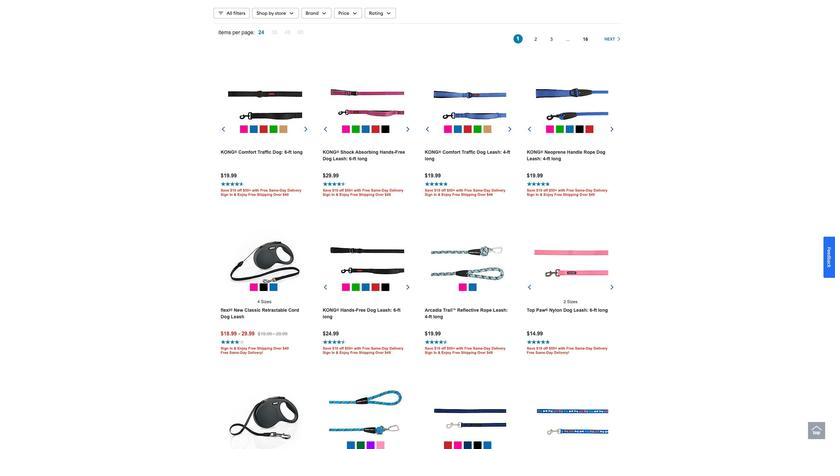 Task type: vqa. For each thing, say whether or not it's contained in the screenshot.
1st Previous Arrow image from the right
yes



Task type: describe. For each thing, give the bounding box(es) containing it.
1 next arrow image from the left
[[304, 127, 308, 132]]

previous arrow image
[[527, 285, 532, 290]]

top paw® blue multi-bone dog leash: 6-ft long, 5/8-in wide image
[[533, 382, 609, 449]]

back to top image
[[812, 423, 823, 434]]



Task type: locate. For each thing, give the bounding box(es) containing it.
previous arrow image for 2nd next arrow icon from right
[[323, 127, 328, 132]]

previous arrow image for first next arrow icon
[[221, 127, 226, 132]]

flexi® new classic retractable tape dog leash image
[[227, 382, 302, 449]]

2 next arrow image from the left
[[406, 127, 411, 132]]

1 horizontal spatial next arrow image
[[406, 127, 411, 132]]

2 horizontal spatial next arrow image
[[508, 127, 513, 132]]

previous arrow image
[[221, 127, 226, 132], [323, 127, 328, 132], [425, 127, 430, 132], [527, 127, 532, 132], [323, 285, 328, 290]]

next arrow image
[[304, 127, 308, 132], [406, 127, 411, 132], [508, 127, 513, 132]]

0 horizontal spatial next arrow image
[[304, 127, 308, 132]]

3 next arrow image from the left
[[508, 127, 513, 132]]

next arrow image
[[610, 127, 615, 132], [406, 285, 411, 290], [610, 285, 615, 290]]

previous arrow image for 1st next arrow icon from the right
[[425, 127, 430, 132]]



